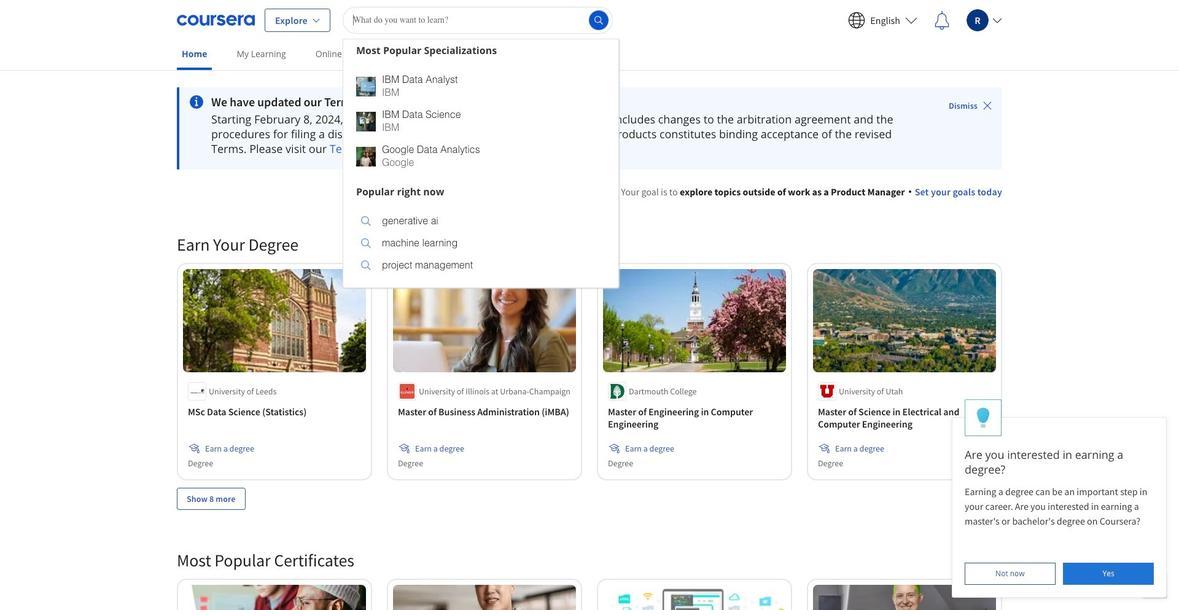 Task type: locate. For each thing, give the bounding box(es) containing it.
0 vertical spatial list box
[[343, 61, 619, 180]]

2 list box from the top
[[343, 202, 619, 287]]

earn your degree collection element
[[170, 214, 1010, 530]]

coursera image
[[177, 10, 255, 30]]

list box
[[343, 61, 619, 180], [343, 202, 619, 287]]

help center image
[[1148, 578, 1163, 593]]

alice element
[[953, 399, 1168, 598]]

1 vertical spatial list box
[[343, 202, 619, 287]]

main content
[[0, 72, 1180, 610]]

None search field
[[343, 6, 619, 288]]

lightbulb tip image
[[977, 407, 990, 429]]

autocomplete results list box
[[343, 38, 619, 288]]

suggestion image image
[[356, 77, 376, 96], [356, 112, 376, 131], [356, 147, 376, 166], [361, 216, 371, 226], [361, 238, 371, 248], [361, 261, 371, 270]]

1 list box from the top
[[343, 61, 619, 180]]



Task type: describe. For each thing, give the bounding box(es) containing it.
information: we have updated our terms of use element
[[211, 95, 915, 109]]

What do you want to learn? text field
[[343, 6, 613, 33]]

most popular certificates collection element
[[170, 530, 1010, 610]]



Task type: vqa. For each thing, say whether or not it's contained in the screenshot.
bottom list box
yes



